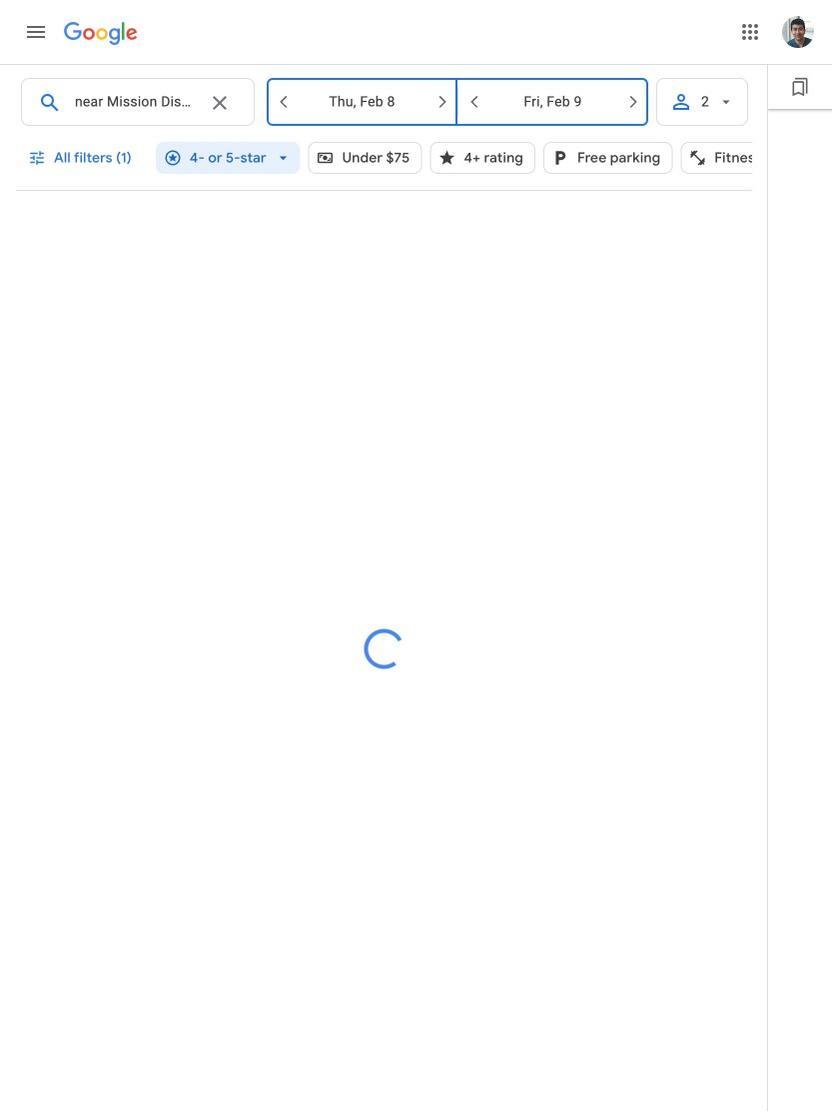 Task type: locate. For each thing, give the bounding box(es) containing it.
main menu image
[[24, 20, 48, 44]]

clear image
[[208, 91, 232, 115]]



Task type: vqa. For each thing, say whether or not it's contained in the screenshot.
Check-in text field
yes



Task type: describe. For each thing, give the bounding box(es) containing it.
filters form
[[16, 64, 821, 202]]

loading results progress bar
[[352, 616, 417, 681]]

Check-in text field
[[299, 79, 426, 125]]

Search for places, hotels and more text field
[[74, 79, 196, 125]]

Check-out text field
[[490, 79, 617, 125]]



